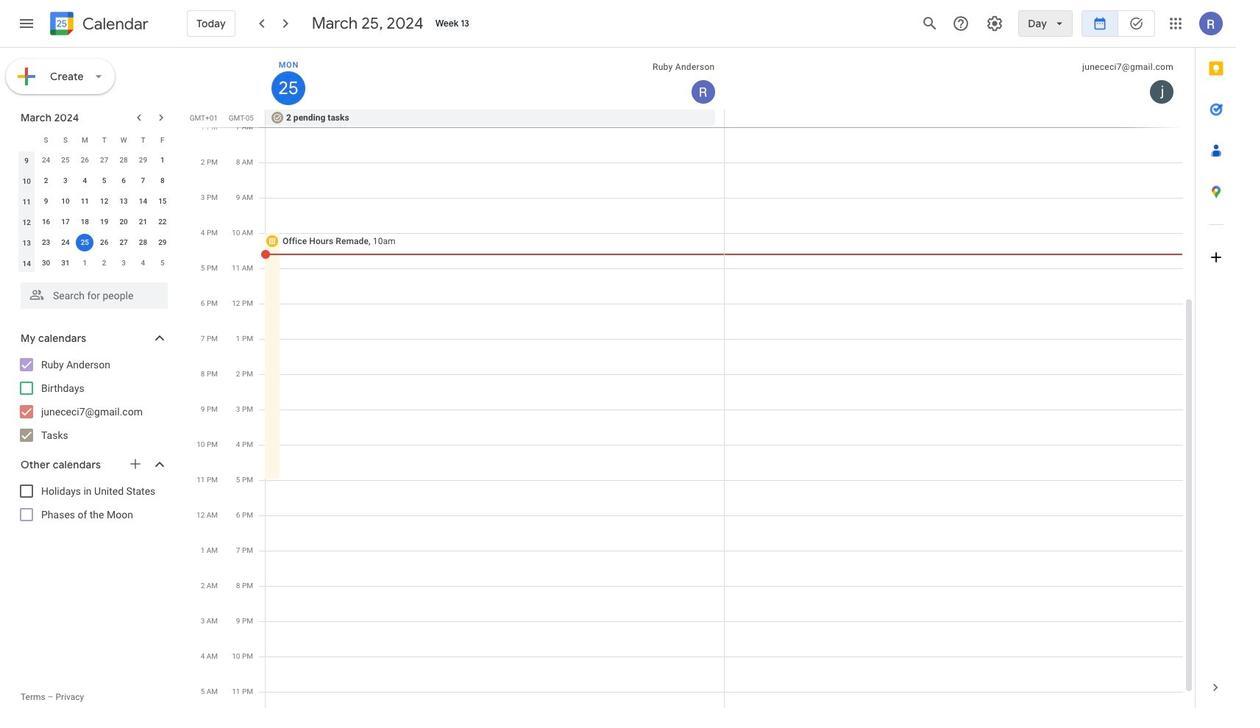 Task type: locate. For each thing, give the bounding box(es) containing it.
february 27 element
[[95, 152, 113, 169]]

march 2024 grid
[[14, 130, 172, 274]]

19 element
[[95, 213, 113, 231]]

column header
[[266, 48, 724, 110], [17, 130, 36, 150]]

column header inside march 2024 grid
[[17, 130, 36, 150]]

27 element
[[115, 234, 132, 252]]

cell
[[75, 233, 95, 253]]

Search for people text field
[[29, 283, 159, 309]]

20 element
[[115, 213, 132, 231]]

1 vertical spatial column header
[[17, 130, 36, 150]]

None search field
[[0, 277, 182, 309]]

row
[[259, 110, 1195, 127], [17, 130, 172, 150], [17, 150, 172, 171], [17, 171, 172, 191], [17, 191, 172, 212], [17, 212, 172, 233], [17, 233, 172, 253], [17, 253, 172, 274]]

row group
[[17, 150, 172, 274]]

cell inside row group
[[75, 233, 95, 253]]

main drawer image
[[18, 15, 35, 32]]

10 element
[[57, 193, 74, 210]]

0 vertical spatial column header
[[266, 48, 724, 110]]

heading
[[79, 15, 149, 33]]

heading inside calendar element
[[79, 15, 149, 33]]

april 2 element
[[95, 255, 113, 272]]

other calendars list
[[3, 480, 182, 527]]

7 element
[[134, 172, 152, 190]]

february 25 element
[[57, 152, 74, 169]]

4 element
[[76, 172, 94, 190]]

tab list
[[1196, 48, 1236, 667]]

6 element
[[115, 172, 132, 190]]

11 element
[[76, 193, 94, 210]]

april 5 element
[[154, 255, 171, 272]]

settings menu image
[[986, 15, 1004, 32]]

30 element
[[37, 255, 55, 272]]

25, today element
[[76, 234, 94, 252]]

calendar element
[[47, 9, 149, 41]]

february 28 element
[[115, 152, 132, 169]]

grid
[[188, 48, 1195, 709]]

0 horizontal spatial column header
[[17, 130, 36, 150]]

23 element
[[37, 234, 55, 252]]



Task type: describe. For each thing, give the bounding box(es) containing it.
february 24 element
[[37, 152, 55, 169]]

13 element
[[115, 193, 132, 210]]

17 element
[[57, 213, 74, 231]]

31 element
[[57, 255, 74, 272]]

my calendars list
[[3, 353, 182, 447]]

add other calendars image
[[128, 457, 143, 472]]

14 element
[[134, 193, 152, 210]]

1 horizontal spatial column header
[[266, 48, 724, 110]]

1 element
[[154, 152, 171, 169]]

february 29 element
[[134, 152, 152, 169]]

april 3 element
[[115, 255, 132, 272]]

2 element
[[37, 172, 55, 190]]

8 element
[[154, 172, 171, 190]]

22 element
[[154, 213, 171, 231]]

february 26 element
[[76, 152, 94, 169]]

16 element
[[37, 213, 55, 231]]

24 element
[[57, 234, 74, 252]]

5 element
[[95, 172, 113, 190]]

april 4 element
[[134, 255, 152, 272]]

3 element
[[57, 172, 74, 190]]

9 element
[[37, 193, 55, 210]]

15 element
[[154, 193, 171, 210]]

28 element
[[134, 234, 152, 252]]

april 1 element
[[76, 255, 94, 272]]

21 element
[[134, 213, 152, 231]]

18 element
[[76, 213, 94, 231]]

row group inside march 2024 grid
[[17, 150, 172, 274]]

12 element
[[95, 193, 113, 210]]

26 element
[[95, 234, 113, 252]]

29 element
[[154, 234, 171, 252]]

monday, march 25, today element
[[272, 71, 305, 105]]



Task type: vqa. For each thing, say whether or not it's contained in the screenshot.
'12' associated with 12
no



